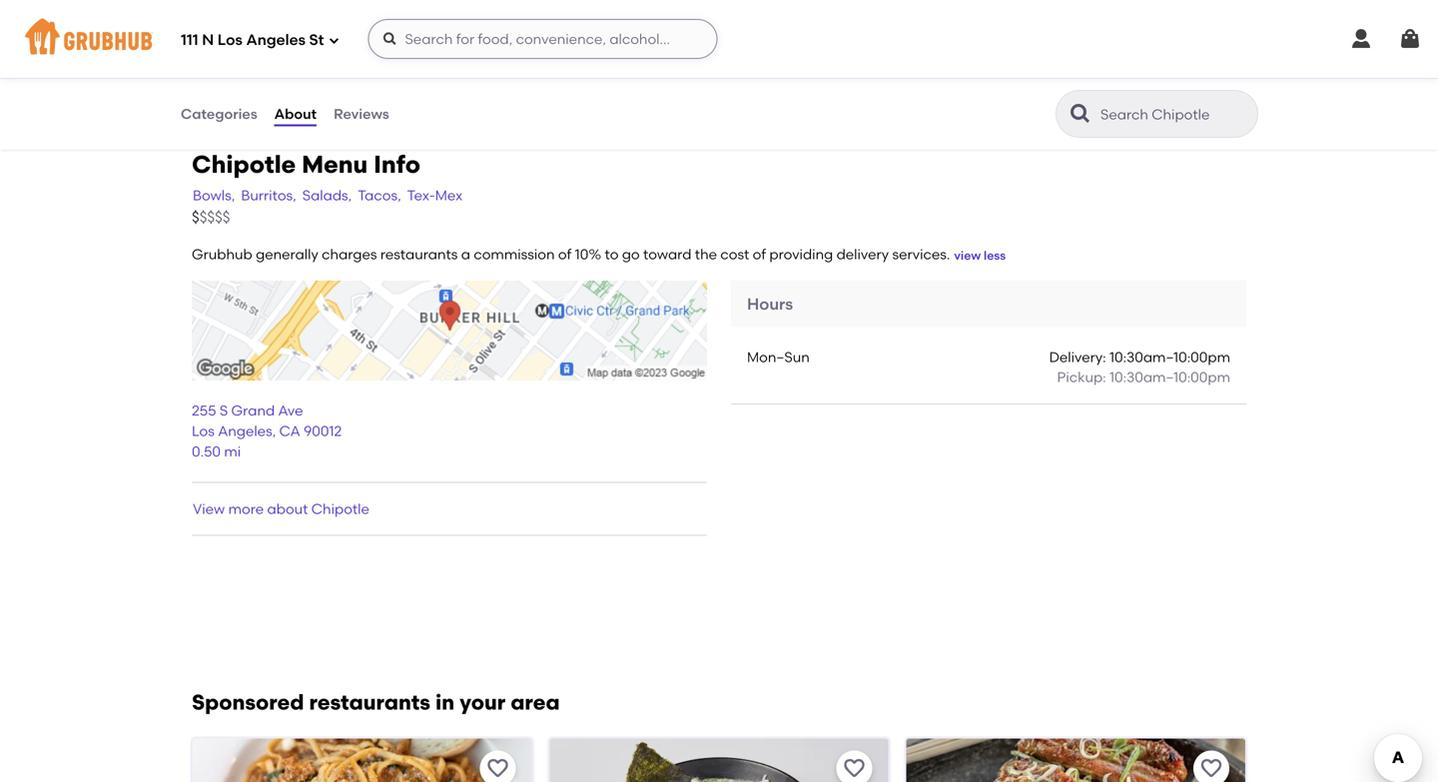 Task type: describe. For each thing, give the bounding box(es) containing it.
about
[[274, 105, 317, 122]]

10:30am–10:00pm for delivery: 10:30am–10:00pm
[[1110, 349, 1231, 366]]

reviews button
[[333, 78, 390, 150]]

ca
[[279, 423, 300, 439]]

less
[[984, 248, 1006, 263]]

chipotle menu info
[[192, 150, 421, 179]]

bowls, button
[[192, 184, 236, 207]]

categories button
[[180, 78, 258, 150]]

0.50
[[192, 443, 221, 460]]

area
[[511, 690, 560, 715]]

0 horizontal spatial chipotle
[[192, 150, 296, 179]]

angeles inside main navigation navigation
[[246, 31, 306, 49]]

about
[[267, 500, 308, 517]]

grubhub generally charges restaurants a commission of 10% to go toward the cost of providing delivery services. view less
[[192, 246, 1006, 263]]

1 horizontal spatial svg image
[[1349, 27, 1373, 51]]

$
[[192, 208, 199, 226]]

1 horizontal spatial chipotle
[[311, 500, 369, 517]]

angeles inside 255 s grand ave los angeles , ca 90012 0.50 mi
[[218, 423, 272, 439]]

1 horizontal spatial svg image
[[1398, 27, 1422, 51]]

90012
[[304, 423, 342, 439]]

sponsored
[[192, 690, 304, 715]]

services.
[[892, 246, 950, 263]]

grubhub
[[192, 246, 252, 263]]

pickup:
[[1057, 369, 1106, 386]]

blosom japanese restaurant (w 3rd st) logo image
[[550, 739, 889, 782]]

bowls, burritos, salads, tacos, tex-mex
[[193, 187, 463, 204]]

toward
[[643, 246, 692, 263]]

2 of from the left
[[753, 246, 766, 263]]

mex
[[435, 187, 463, 204]]

main navigation navigation
[[0, 0, 1438, 78]]

to
[[605, 246, 619, 263]]

111
[[181, 31, 198, 49]]

save this restaurant image for save this restaurant button associated with amandine patisserie cafe logo
[[486, 757, 510, 781]]

save this restaurant image
[[843, 757, 867, 781]]

delivery
[[837, 246, 889, 263]]

reviews
[[334, 105, 389, 122]]

Search Chipotle search field
[[1099, 105, 1252, 124]]

n
[[202, 31, 214, 49]]

1 of from the left
[[558, 246, 572, 263]]

tacos, button
[[357, 184, 402, 207]]

a
[[461, 246, 470, 263]]



Task type: locate. For each thing, give the bounding box(es) containing it.
charges
[[322, 246, 377, 263]]

save this restaurant button for pig slut logo
[[1194, 751, 1230, 782]]

bowls,
[[193, 187, 235, 204]]

categories
[[181, 105, 257, 122]]

save this restaurant button for blosom japanese restaurant (w 3rd st) logo
[[837, 751, 873, 782]]

in
[[436, 690, 455, 715]]

0 vertical spatial los
[[218, 31, 243, 49]]

255 s grand ave los angeles , ca 90012 0.50 mi
[[192, 402, 342, 460]]

los
[[218, 31, 243, 49], [192, 423, 215, 439]]

the
[[695, 246, 717, 263]]

restaurants
[[380, 246, 458, 263], [309, 690, 430, 715]]

0 vertical spatial restaurants
[[380, 246, 458, 263]]

1 vertical spatial restaurants
[[309, 690, 430, 715]]

1 horizontal spatial save this restaurant button
[[837, 751, 873, 782]]

delivery:
[[1049, 349, 1106, 366]]

2 horizontal spatial save this restaurant button
[[1194, 751, 1230, 782]]

2 save this restaurant button from the left
[[837, 751, 873, 782]]

0 vertical spatial 10:30am–10:00pm
[[1110, 349, 1231, 366]]

save this restaurant image for pig slut logo's save this restaurant button
[[1200, 757, 1224, 781]]

of
[[558, 246, 572, 263], [753, 246, 766, 263]]

1 vertical spatial chipotle
[[311, 500, 369, 517]]

burritos, button
[[240, 184, 297, 207]]

2 10:30am–10:00pm from the top
[[1110, 369, 1231, 386]]

111 n los angeles st
[[181, 31, 324, 49]]

1 save this restaurant image from the left
[[486, 757, 510, 781]]

1 vertical spatial angeles
[[218, 423, 272, 439]]

burritos,
[[241, 187, 296, 204]]

0 vertical spatial chipotle
[[192, 150, 296, 179]]

tacos,
[[358, 187, 401, 204]]

your
[[460, 690, 506, 715]]

1 horizontal spatial los
[[218, 31, 243, 49]]

1 10:30am–10:00pm from the top
[[1110, 349, 1231, 366]]

Search for food, convenience, alcohol... search field
[[368, 19, 718, 59]]

0 horizontal spatial save this restaurant image
[[486, 757, 510, 781]]

save this restaurant button
[[480, 751, 516, 782], [837, 751, 873, 782], [1194, 751, 1230, 782]]

0 horizontal spatial save this restaurant button
[[480, 751, 516, 782]]

more
[[228, 500, 264, 517]]

ave
[[278, 402, 303, 419]]

1 save this restaurant button from the left
[[480, 751, 516, 782]]

of left 10%
[[558, 246, 572, 263]]

los inside main navigation navigation
[[218, 31, 243, 49]]

s
[[220, 402, 228, 419]]

info
[[374, 150, 421, 179]]

pig slut logo image
[[907, 739, 1246, 782]]

menu
[[302, 150, 368, 179]]

svg image
[[1398, 27, 1422, 51], [382, 31, 398, 47]]

10:30am–10:00pm
[[1110, 349, 1231, 366], [1110, 369, 1231, 386]]

1 vertical spatial 10:30am–10:00pm
[[1110, 369, 1231, 386]]

0 horizontal spatial svg image
[[382, 31, 398, 47]]

0 vertical spatial angeles
[[246, 31, 306, 49]]

tex-
[[407, 187, 435, 204]]

st
[[309, 31, 324, 49]]

commission
[[474, 246, 555, 263]]

1 vertical spatial los
[[192, 423, 215, 439]]

generally
[[256, 246, 318, 263]]

cost
[[721, 246, 749, 263]]

go
[[622, 246, 640, 263]]

angeles left st
[[246, 31, 306, 49]]

search icon image
[[1069, 102, 1093, 126]]

of right cost
[[753, 246, 766, 263]]

hours
[[747, 294, 793, 314]]

1 horizontal spatial of
[[753, 246, 766, 263]]

grand
[[231, 402, 275, 419]]

10%
[[575, 246, 601, 263]]

chipotle
[[192, 150, 296, 179], [311, 500, 369, 517]]

255
[[192, 402, 216, 419]]

save this restaurant image
[[486, 757, 510, 781], [1200, 757, 1224, 781]]

0 horizontal spatial of
[[558, 246, 572, 263]]

angeles
[[246, 31, 306, 49], [218, 423, 272, 439]]

sponsored restaurants in your area
[[192, 690, 560, 715]]

about button
[[273, 78, 318, 150]]

restaurants left "a"
[[380, 246, 458, 263]]

los down 255
[[192, 423, 215, 439]]

,
[[272, 423, 276, 439]]

view more about chipotle
[[193, 500, 369, 517]]

angeles down grand
[[218, 423, 272, 439]]

10:30am–10:00pm up pickup: 10:30am–10:00pm
[[1110, 349, 1231, 366]]

los right n
[[218, 31, 243, 49]]

mon–sun
[[747, 349, 810, 366]]

view
[[954, 248, 981, 263]]

mi
[[224, 443, 241, 460]]

3 save this restaurant button from the left
[[1194, 751, 1230, 782]]

delivery: 10:30am–10:00pm
[[1049, 349, 1231, 366]]

restaurants up amandine patisserie cafe logo
[[309, 690, 430, 715]]

0 horizontal spatial svg image
[[328, 34, 340, 46]]

10:30am–10:00pm down delivery: 10:30am–10:00pm
[[1110, 369, 1231, 386]]

svg image
[[1349, 27, 1373, 51], [328, 34, 340, 46]]

tex-mex button
[[406, 184, 464, 207]]

10:30am–10:00pm for pickup: 10:30am–10:00pm
[[1110, 369, 1231, 386]]

2 save this restaurant image from the left
[[1200, 757, 1224, 781]]

pickup: 10:30am–10:00pm
[[1057, 369, 1231, 386]]

0 horizontal spatial los
[[192, 423, 215, 439]]

1 horizontal spatial save this restaurant image
[[1200, 757, 1224, 781]]

view
[[193, 500, 225, 517]]

providing
[[769, 246, 833, 263]]

chipotle up the burritos,
[[192, 150, 296, 179]]

los inside 255 s grand ave los angeles , ca 90012 0.50 mi
[[192, 423, 215, 439]]

salads, button
[[301, 184, 353, 207]]

amandine patisserie cafe logo image
[[193, 739, 532, 782]]

salads,
[[302, 187, 352, 204]]

$$$$$
[[192, 208, 230, 226]]

save this restaurant button for amandine patisserie cafe logo
[[480, 751, 516, 782]]

view less button
[[954, 247, 1006, 265]]

chipotle right about
[[311, 500, 369, 517]]



Task type: vqa. For each thing, say whether or not it's contained in the screenshot.
4th the Add from the top of the page
no



